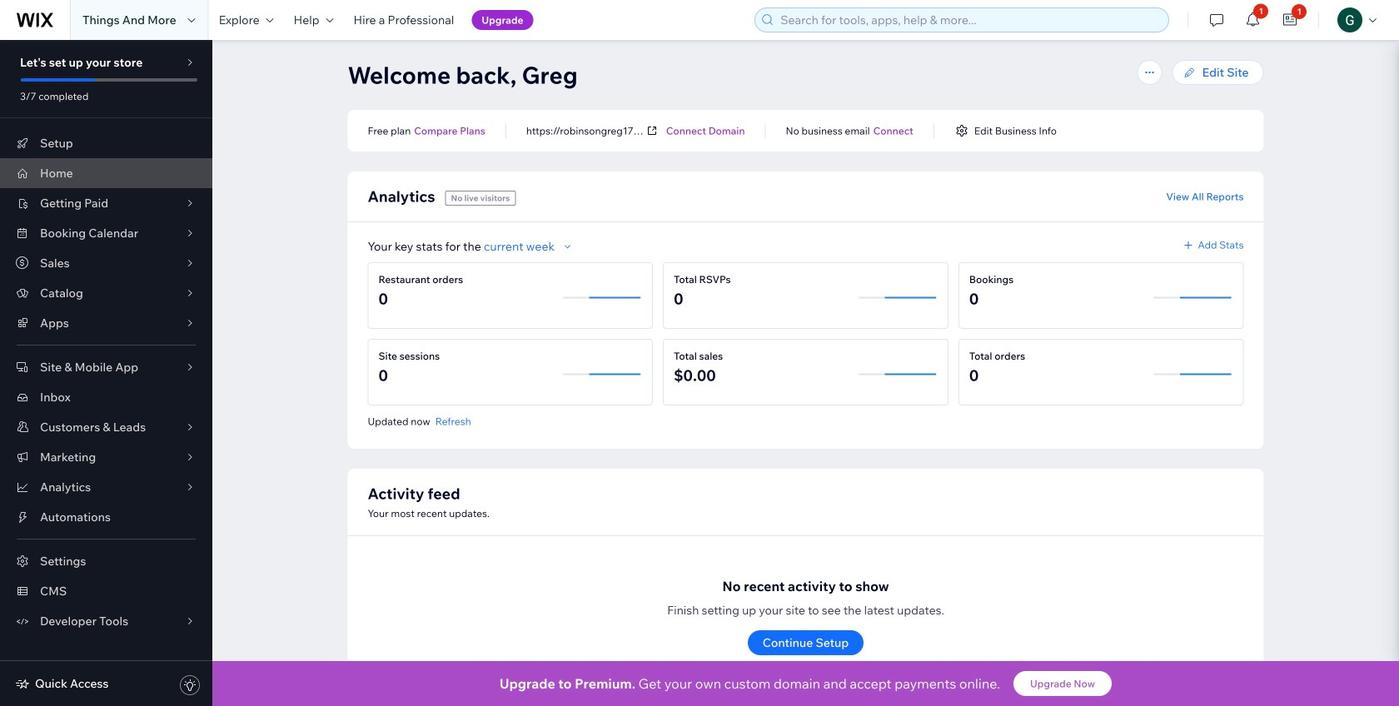 Task type: describe. For each thing, give the bounding box(es) containing it.
Search for tools, apps, help & more... field
[[776, 8, 1164, 32]]

sidebar element
[[0, 40, 212, 706]]



Task type: vqa. For each thing, say whether or not it's contained in the screenshot.
Sidebar Element
yes



